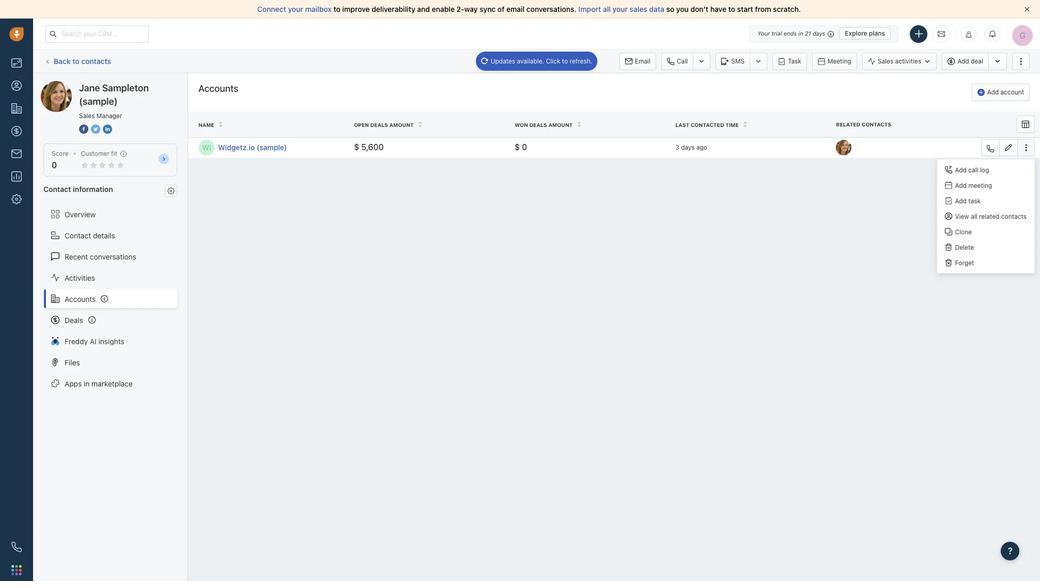 Task type: describe. For each thing, give the bounding box(es) containing it.
call link
[[662, 52, 693, 70]]

0 vertical spatial days
[[813, 30, 826, 37]]

manager
[[97, 112, 122, 120]]

add for add deal
[[958, 57, 970, 65]]

back to contacts link
[[43, 53, 112, 69]]

activities
[[895, 57, 922, 65]]

updates available. click to refresh.
[[491, 57, 593, 65]]

customer fit
[[81, 150, 117, 158]]

freddy ai insights
[[65, 337, 124, 346]]

(sample) for jane sampleton (sample) sales manager
[[79, 96, 118, 107]]

recent conversations
[[65, 253, 136, 261]]

marketplace
[[92, 380, 133, 388]]

sampleton for jane sampleton (sample) sales manager
[[102, 83, 149, 94]]

time
[[726, 122, 739, 128]]

meeting
[[969, 182, 992, 190]]

3
[[676, 144, 680, 152]]

overview
[[65, 210, 96, 219]]

have
[[711, 5, 727, 13]]

score 0
[[52, 150, 69, 170]]

open
[[354, 122, 369, 128]]

3 days ago
[[676, 144, 708, 152]]

to right back
[[72, 57, 79, 66]]

add for add meeting
[[955, 182, 967, 190]]

your trial ends in 21 days
[[758, 30, 826, 37]]

amount for won deals amount
[[549, 122, 573, 128]]

files
[[65, 358, 80, 367]]

5,600
[[361, 143, 384, 152]]

data
[[649, 5, 665, 13]]

freshworks switcher image
[[11, 566, 22, 576]]

2 your from the left
[[613, 5, 628, 13]]

call button
[[662, 52, 693, 70]]

back
[[54, 57, 71, 66]]

add account
[[988, 88, 1024, 96]]

deals for open
[[370, 122, 388, 128]]

forget
[[955, 259, 974, 267]]

improve
[[342, 5, 370, 13]]

insights
[[98, 337, 124, 346]]

explore
[[845, 29, 868, 37]]

linkedin circled image
[[103, 124, 112, 135]]

back to contacts
[[54, 57, 111, 66]]

view
[[955, 213, 969, 221]]

2-
[[457, 5, 464, 13]]

widgetz.io (sample) link
[[218, 143, 344, 153]]

ai
[[90, 337, 96, 346]]

task button
[[773, 52, 807, 70]]

updates
[[491, 57, 515, 65]]

connect
[[257, 5, 286, 13]]

related
[[979, 213, 1000, 221]]

conversations
[[90, 253, 136, 261]]

plans
[[869, 29, 885, 37]]

contact details
[[65, 231, 115, 240]]

facebook circled image
[[79, 124, 88, 135]]

sms
[[732, 57, 745, 65]]

explore plans
[[845, 29, 885, 37]]

of
[[498, 5, 505, 13]]

available.
[[517, 57, 544, 65]]

open deals amount
[[354, 122, 414, 128]]

add for add task
[[955, 197, 967, 205]]

delete
[[955, 244, 974, 252]]

conversations.
[[527, 5, 577, 13]]

won
[[515, 122, 528, 128]]

1 vertical spatial in
[[84, 380, 90, 388]]

sms button
[[716, 52, 750, 70]]

account
[[1001, 88, 1024, 96]]

phone image
[[11, 543, 22, 553]]

related contacts
[[836, 122, 892, 128]]

related
[[836, 122, 861, 128]]

connect your mailbox link
[[257, 5, 334, 13]]

add account button
[[972, 84, 1030, 101]]

details
[[93, 231, 115, 240]]

enable
[[432, 5, 455, 13]]

$ for $ 0
[[515, 143, 520, 152]]

1 vertical spatial accounts
[[65, 295, 96, 304]]

sync
[[480, 5, 496, 13]]

0 vertical spatial all
[[603, 5, 611, 13]]

meeting
[[828, 57, 852, 65]]

import all your sales data link
[[579, 5, 667, 13]]

wi
[[202, 143, 211, 152]]

score
[[52, 150, 69, 158]]

add deal button
[[942, 52, 989, 70]]

sales inside jane sampleton (sample) sales manager
[[79, 112, 95, 120]]

log
[[981, 166, 990, 174]]

$ 5,600
[[354, 143, 384, 152]]

fit
[[111, 150, 117, 158]]

0 vertical spatial accounts
[[198, 83, 239, 94]]



Task type: locate. For each thing, give the bounding box(es) containing it.
contact for contact details
[[65, 231, 91, 240]]

your left mailbox on the top of page
[[288, 5, 303, 13]]

1 horizontal spatial all
[[971, 213, 978, 221]]

$ for $ 5,600
[[354, 143, 359, 152]]

1 vertical spatial days
[[681, 144, 695, 152]]

$
[[354, 143, 359, 152], [515, 143, 520, 152]]

contacted
[[691, 122, 724, 128]]

days right 21
[[813, 30, 826, 37]]

explore plans link
[[839, 27, 891, 40]]

1 vertical spatial 0
[[52, 161, 57, 170]]

connect your mailbox to improve deliverability and enable 2-way sync of email conversations. import all your sales data so you don't have to start from scratch.
[[257, 5, 801, 13]]

sampleton up manager
[[102, 83, 149, 94]]

all
[[603, 5, 611, 13], [971, 213, 978, 221]]

your
[[758, 30, 770, 37]]

add task
[[955, 197, 981, 205]]

task
[[788, 57, 802, 65]]

close image
[[1025, 7, 1030, 12]]

jane for jane sampleton (sample) sales manager
[[79, 83, 100, 94]]

(sample) right the widgetz.io
[[257, 143, 287, 152]]

sampleton inside jane sampleton (sample) sales manager
[[102, 83, 149, 94]]

(sample) inside widgetz.io (sample) link
[[257, 143, 287, 152]]

sales up facebook circled icon
[[79, 112, 95, 120]]

1 vertical spatial (sample)
[[79, 96, 118, 107]]

$ 0
[[515, 143, 527, 152]]

0 button
[[52, 161, 57, 170]]

information
[[73, 185, 113, 194]]

0 horizontal spatial amount
[[390, 122, 414, 128]]

scratch.
[[773, 5, 801, 13]]

0
[[522, 143, 527, 152], [52, 161, 57, 170]]

jane down back to contacts
[[79, 83, 100, 94]]

activities
[[65, 274, 95, 282]]

1 horizontal spatial deals
[[530, 122, 547, 128]]

trial
[[772, 30, 782, 37]]

(sample)
[[117, 81, 146, 89], [79, 96, 118, 107], [257, 143, 287, 152]]

ago
[[697, 144, 708, 152]]

0 vertical spatial contacts
[[81, 57, 111, 66]]

email
[[507, 5, 525, 13]]

to
[[334, 5, 341, 13], [729, 5, 736, 13], [72, 57, 79, 66], [562, 57, 568, 65]]

1 deals from the left
[[370, 122, 388, 128]]

1 vertical spatial sales
[[79, 112, 95, 120]]

ends
[[784, 30, 797, 37]]

all right view
[[971, 213, 978, 221]]

days right 3
[[681, 144, 695, 152]]

don't
[[691, 5, 709, 13]]

0 vertical spatial 0
[[522, 143, 527, 152]]

(sample) down 'jane sampleton (sample)'
[[79, 96, 118, 107]]

contact down 0 'button'
[[43, 185, 71, 194]]

0 horizontal spatial days
[[681, 144, 695, 152]]

0 vertical spatial contact
[[43, 185, 71, 194]]

0 for $ 0
[[522, 143, 527, 152]]

sampleton down back to contacts
[[79, 81, 115, 89]]

add up add task
[[955, 182, 967, 190]]

deals for won
[[530, 122, 547, 128]]

refresh.
[[570, 57, 593, 65]]

you
[[677, 5, 689, 13]]

amount for open deals amount
[[390, 122, 414, 128]]

1 horizontal spatial accounts
[[198, 83, 239, 94]]

sales
[[630, 5, 648, 13]]

mailbox
[[305, 5, 332, 13]]

0 inside score 0
[[52, 161, 57, 170]]

start
[[737, 5, 753, 13]]

amount right the open
[[390, 122, 414, 128]]

jane inside jane sampleton (sample) sales manager
[[79, 83, 100, 94]]

1 horizontal spatial sales
[[878, 57, 894, 65]]

so
[[667, 5, 675, 13]]

0 vertical spatial in
[[799, 30, 804, 37]]

1 amount from the left
[[390, 122, 414, 128]]

2 amount from the left
[[549, 122, 573, 128]]

in right apps
[[84, 380, 90, 388]]

accounts up name
[[198, 83, 239, 94]]

(sample) inside jane sampleton (sample) sales manager
[[79, 96, 118, 107]]

Search your CRM... text field
[[45, 25, 149, 43]]

accounts down activities
[[65, 295, 96, 304]]

0 horizontal spatial jane
[[62, 81, 77, 89]]

your
[[288, 5, 303, 13], [613, 5, 628, 13]]

updates available. click to refresh. link
[[476, 51, 598, 71]]

sales left activities
[[878, 57, 894, 65]]

add meeting
[[955, 182, 992, 190]]

0 horizontal spatial contacts
[[81, 57, 111, 66]]

jane down back
[[62, 81, 77, 89]]

won deals amount
[[515, 122, 573, 128]]

0 horizontal spatial accounts
[[65, 295, 96, 304]]

last contacted time
[[676, 122, 739, 128]]

1 horizontal spatial your
[[613, 5, 628, 13]]

2 vertical spatial (sample)
[[257, 143, 287, 152]]

$ down won
[[515, 143, 520, 152]]

email
[[635, 57, 651, 65]]

to right click at the top right
[[562, 57, 568, 65]]

(sample) up manager
[[117, 81, 146, 89]]

way
[[464, 5, 478, 13]]

1 vertical spatial all
[[971, 213, 978, 221]]

deals right the open
[[370, 122, 388, 128]]

0 horizontal spatial your
[[288, 5, 303, 13]]

deals
[[370, 122, 388, 128], [530, 122, 547, 128]]

0 vertical spatial (sample)
[[117, 81, 146, 89]]

task
[[969, 197, 981, 205]]

mng settings image
[[167, 187, 175, 195]]

jane sampleton (sample)
[[62, 81, 146, 89]]

1 horizontal spatial contacts
[[862, 122, 892, 128]]

widgetz.io
[[218, 143, 255, 152]]

add for add account
[[988, 88, 999, 96]]

call
[[969, 166, 979, 174]]

2 deals from the left
[[530, 122, 547, 128]]

deliverability
[[372, 5, 415, 13]]

jane for jane sampleton (sample)
[[62, 81, 77, 89]]

what's new image
[[965, 31, 973, 38]]

1 horizontal spatial $
[[515, 143, 520, 152]]

2 vertical spatial contacts
[[1002, 213, 1027, 221]]

customer
[[81, 150, 109, 158]]

0 horizontal spatial all
[[603, 5, 611, 13]]

apps
[[65, 380, 82, 388]]

to left start
[[729, 5, 736, 13]]

$ left 5,600
[[354, 143, 359, 152]]

email button
[[620, 52, 656, 70]]

add left task
[[955, 197, 967, 205]]

0 for score 0
[[52, 161, 57, 170]]

1 your from the left
[[288, 5, 303, 13]]

add left deal
[[958, 57, 970, 65]]

your left sales
[[613, 5, 628, 13]]

1 $ from the left
[[354, 143, 359, 152]]

send email image
[[938, 29, 945, 38]]

add left account
[[988, 88, 999, 96]]

contact for contact information
[[43, 185, 71, 194]]

1 vertical spatial contacts
[[862, 122, 892, 128]]

0 horizontal spatial $
[[354, 143, 359, 152]]

0 down 'score'
[[52, 161, 57, 170]]

recent
[[65, 253, 88, 261]]

deals right won
[[530, 122, 547, 128]]

twitter circled image
[[91, 124, 100, 135]]

to right mailbox on the top of page
[[334, 5, 341, 13]]

and
[[417, 5, 430, 13]]

sales
[[878, 57, 894, 65], [79, 112, 95, 120]]

meeting button
[[812, 52, 857, 70]]

accounts
[[198, 83, 239, 94], [65, 295, 96, 304]]

contacts
[[81, 57, 111, 66], [862, 122, 892, 128], [1002, 213, 1027, 221]]

call
[[677, 57, 688, 65]]

deals
[[65, 316, 83, 325]]

1 horizontal spatial days
[[813, 30, 826, 37]]

all right import
[[603, 5, 611, 13]]

jane sampleton (sample) sales manager
[[79, 83, 149, 120]]

0 horizontal spatial 0
[[52, 161, 57, 170]]

1 vertical spatial contact
[[65, 231, 91, 240]]

from
[[755, 5, 771, 13]]

in left 21
[[799, 30, 804, 37]]

2 $ from the left
[[515, 143, 520, 152]]

phone element
[[6, 538, 27, 558]]

0 horizontal spatial deals
[[370, 122, 388, 128]]

1 horizontal spatial amount
[[549, 122, 573, 128]]

contact up recent
[[65, 231, 91, 240]]

apps in marketplace
[[65, 380, 133, 388]]

2 horizontal spatial contacts
[[1002, 213, 1027, 221]]

(sample) for jane sampleton (sample)
[[117, 81, 146, 89]]

add for add call log
[[955, 166, 967, 174]]

sampleton
[[79, 81, 115, 89], [102, 83, 149, 94]]

freddy
[[65, 337, 88, 346]]

1 horizontal spatial in
[[799, 30, 804, 37]]

1 horizontal spatial jane
[[79, 83, 100, 94]]

amount right won
[[549, 122, 573, 128]]

add left the 'call'
[[955, 166, 967, 174]]

add call log
[[955, 166, 990, 174]]

0 horizontal spatial sales
[[79, 112, 95, 120]]

1 horizontal spatial 0
[[522, 143, 527, 152]]

widgetz.io (sample)
[[218, 143, 287, 152]]

0 vertical spatial sales
[[878, 57, 894, 65]]

contact
[[43, 185, 71, 194], [65, 231, 91, 240]]

click
[[546, 57, 561, 65]]

0 horizontal spatial in
[[84, 380, 90, 388]]

0 down won
[[522, 143, 527, 152]]

add deal
[[958, 57, 984, 65]]

clone
[[955, 228, 972, 236]]

sampleton for jane sampleton (sample)
[[79, 81, 115, 89]]



